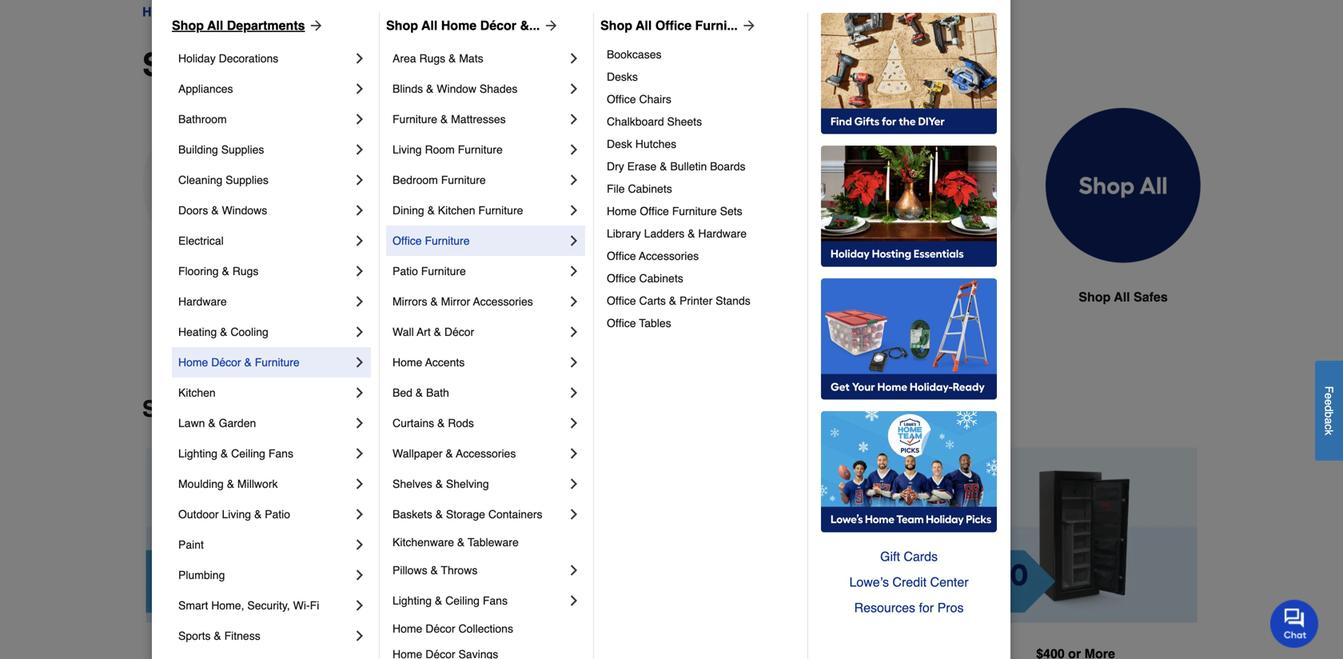 Task type: locate. For each thing, give the bounding box(es) containing it.
rugs right the "area"
[[419, 52, 446, 65]]

1 vertical spatial lighting & ceiling fans link
[[393, 585, 566, 616]]

arrow right image right safes link
[[305, 18, 324, 34]]

home décor collections link
[[393, 616, 582, 641]]

office down desks
[[607, 93, 636, 106]]

heating & cooling link
[[178, 317, 352, 347]]

1 horizontal spatial lighting & ceiling fans
[[393, 594, 508, 607]]

center
[[931, 575, 969, 589]]

chevron right image for "smart home, security, wi-fi" link
[[352, 597, 368, 613]]

cleaning
[[178, 174, 223, 186]]

1 vertical spatial file
[[913, 290, 935, 304]]

furniture up the dining & kitchen furniture
[[441, 174, 486, 186]]

supplies for building supplies
[[221, 143, 264, 156]]

chevron right image for shelves & shelving
[[566, 476, 582, 492]]

plumbing
[[178, 569, 225, 581]]

flooring
[[178, 265, 219, 278]]

1 vertical spatial cabinets
[[639, 272, 684, 285]]

&...
[[520, 18, 540, 33]]

& for doors & windows link
[[211, 204, 219, 217]]

0 vertical spatial kitchen
[[438, 204, 475, 217]]

0 horizontal spatial lighting
[[178, 447, 218, 460]]

bookcases link
[[607, 43, 797, 66]]

& right erase
[[660, 160, 667, 173]]

1 arrow right image from the left
[[305, 18, 324, 34]]

0 horizontal spatial shop
[[172, 18, 204, 33]]

3 shop from the left
[[601, 18, 633, 33]]

building supplies
[[178, 143, 264, 156]]

& down home office furniture sets link
[[688, 227, 695, 240]]

pillows
[[393, 564, 428, 577]]

baskets & storage containers
[[393, 508, 543, 521]]

hardware inside "link"
[[699, 227, 747, 240]]

living down moulding & millwork at the bottom of page
[[222, 508, 251, 521]]

office up the bookcases link at the top of the page
[[656, 18, 692, 33]]

kitchen down bedroom furniture
[[438, 204, 475, 217]]

& up shelves & shelving
[[446, 447, 453, 460]]

1 horizontal spatial lighting
[[393, 594, 432, 607]]

accessories down ladders
[[639, 250, 699, 262]]

chevron right image for kitchen
[[352, 385, 368, 401]]

2 shop from the left
[[386, 18, 418, 33]]

1 horizontal spatial fans
[[483, 594, 508, 607]]

0 vertical spatial hardware link
[[192, 2, 250, 22]]

sports
[[178, 629, 211, 642]]

doors & windows link
[[178, 195, 352, 226]]

chevron right image for office furniture
[[566, 233, 582, 249]]

0 horizontal spatial living
[[222, 508, 251, 521]]

supplies up cleaning supplies
[[221, 143, 264, 156]]

1 horizontal spatial file
[[913, 290, 935, 304]]

1 vertical spatial accessories
[[473, 295, 533, 308]]

office for office furniture
[[393, 234, 422, 247]]

0 horizontal spatial patio
[[265, 508, 290, 521]]

rugs down electrical link
[[232, 265, 259, 278]]

fitness
[[224, 629, 260, 642]]

mattresses
[[451, 113, 506, 126]]

& up moulding & millwork at the bottom of page
[[221, 447, 228, 460]]

0 vertical spatial hardware
[[192, 4, 250, 19]]

& for the moulding & millwork link
[[227, 477, 234, 490]]

1 vertical spatial lighting & ceiling fans
[[393, 594, 508, 607]]

resources for pros link
[[821, 595, 997, 621]]

chevron right image for curtains & rods
[[566, 415, 582, 431]]

building supplies link
[[178, 134, 352, 165]]

& down cooling
[[244, 356, 252, 369]]

1 horizontal spatial arrow right image
[[738, 18, 757, 34]]

a black sentrysafe fireproof safe. image
[[142, 108, 298, 263]]

lighting & ceiling fans up home décor collections
[[393, 594, 508, 607]]

office
[[656, 18, 692, 33], [607, 93, 636, 106], [640, 205, 669, 218], [393, 234, 422, 247], [607, 250, 636, 262], [607, 272, 636, 285], [607, 294, 636, 307], [607, 317, 636, 330]]

& for 'curtains & rods' 'link' on the bottom left
[[437, 417, 445, 429]]

0 vertical spatial rugs
[[419, 52, 446, 65]]

home
[[142, 4, 178, 19], [441, 18, 477, 33], [607, 205, 637, 218], [545, 290, 580, 304], [178, 356, 208, 369], [393, 356, 423, 369], [393, 622, 423, 635]]

cabinets for file cabinets
[[628, 182, 672, 195]]

1 vertical spatial ceiling
[[446, 594, 480, 607]]

& for pillows & throws link at the bottom of page
[[431, 564, 438, 577]]

outdoor living & patio
[[178, 508, 290, 521]]

0 horizontal spatial fans
[[269, 447, 293, 460]]

rods
[[448, 417, 474, 429]]

ceiling up millwork
[[231, 447, 265, 460]]

fans for chevron right image associated with lighting & ceiling fans link to the top
[[269, 447, 293, 460]]

cabinets
[[628, 182, 672, 195], [639, 272, 684, 285]]

0 vertical spatial ceiling
[[231, 447, 265, 460]]

living up bedroom
[[393, 143, 422, 156]]

2 arrow right image from the left
[[738, 18, 757, 34]]

office down the "library"
[[607, 250, 636, 262]]

lighting & ceiling fans link
[[178, 438, 352, 469], [393, 585, 566, 616]]

furniture up mirror
[[421, 265, 466, 278]]

chevron right image for the area rugs & mats link in the left top of the page
[[566, 50, 582, 66]]

0 vertical spatial cabinets
[[628, 182, 672, 195]]

dry erase & bulletin boards
[[607, 160, 746, 173]]

shop safes by price
[[142, 396, 358, 422]]

0 horizontal spatial lighting & ceiling fans
[[178, 447, 293, 460]]

k
[[1323, 430, 1336, 435]]

heating & cooling
[[178, 326, 269, 338]]

& for baskets & storage containers 'link'
[[436, 508, 443, 521]]

blinds & window shades link
[[393, 74, 566, 104]]

shop
[[172, 18, 204, 33], [386, 18, 418, 33], [601, 18, 633, 33]]

chevron right image for home décor & furniture link
[[352, 354, 368, 370]]

all for office
[[636, 18, 652, 33]]

lighting up moulding
[[178, 447, 218, 460]]

fans for chevron right image associated with the right lighting & ceiling fans link
[[483, 594, 508, 607]]

& left the rods
[[437, 417, 445, 429]]

kitchen up lawn
[[178, 386, 216, 399]]

hardware inside 'link'
[[178, 295, 227, 308]]

décor left collections at the bottom of the page
[[426, 622, 456, 635]]

1 horizontal spatial lighting & ceiling fans link
[[393, 585, 566, 616]]

1 vertical spatial shop
[[142, 396, 198, 422]]

lighting down pillows
[[393, 594, 432, 607]]

0 horizontal spatial lighting & ceiling fans link
[[178, 438, 352, 469]]

décor down mirrors & mirror accessories at the left
[[445, 326, 474, 338]]

patio furniture
[[393, 265, 466, 278]]

fans up the moulding & millwork link
[[269, 447, 293, 460]]

all inside shop all safes link
[[1114, 290, 1131, 304]]

shop up the "area"
[[386, 18, 418, 33]]

kitchen
[[438, 204, 475, 217], [178, 386, 216, 399]]

pillows & throws link
[[393, 555, 566, 585]]

office for office tables
[[607, 317, 636, 330]]

all inside shop all office furni... link
[[636, 18, 652, 33]]

gun
[[369, 290, 395, 304]]

$100 to $200. image
[[415, 447, 659, 623]]

a black sentrysafe file safe with a key in the lock and the lid ajar. image
[[865, 108, 1020, 263]]

fireproof
[[173, 290, 229, 304]]

chevron right image
[[352, 50, 368, 66], [352, 81, 368, 97], [352, 111, 368, 127], [566, 111, 582, 127], [352, 142, 368, 158], [566, 142, 582, 158], [566, 172, 582, 188], [566, 202, 582, 218], [352, 233, 368, 249], [566, 233, 582, 249], [352, 324, 368, 340], [566, 324, 582, 340], [352, 385, 368, 401], [352, 415, 368, 431], [566, 415, 582, 431], [352, 476, 368, 492], [566, 476, 582, 492], [352, 537, 368, 553], [566, 562, 582, 578]]

shop for shop safes by price
[[142, 396, 198, 422]]

sports & fitness link
[[178, 621, 352, 651]]

hardware down sets
[[699, 227, 747, 240]]

office down the dining
[[393, 234, 422, 247]]

office down office accessories
[[607, 272, 636, 285]]

1 horizontal spatial kitchen
[[438, 204, 475, 217]]

chevron right image for dining & kitchen furniture
[[566, 202, 582, 218]]

all inside the shop all departments link
[[207, 18, 223, 33]]

hardware for the top the hardware 'link'
[[192, 4, 250, 19]]

cabinets for office cabinets
[[639, 272, 684, 285]]

arrow right image inside shop all office furni... link
[[738, 18, 757, 34]]

1 horizontal spatial living
[[393, 143, 422, 156]]

all for departments
[[207, 18, 223, 33]]

room
[[425, 143, 455, 156]]

1 vertical spatial hardware
[[699, 227, 747, 240]]

1 horizontal spatial shop
[[386, 18, 418, 33]]

chest safes link
[[685, 108, 840, 345]]

ceiling up home décor collections
[[446, 594, 480, 607]]

1 vertical spatial fans
[[483, 594, 508, 607]]

furniture down blinds
[[393, 113, 437, 126]]

moulding & millwork link
[[178, 469, 352, 499]]

departments
[[227, 18, 305, 33]]

office for office chairs
[[607, 93, 636, 106]]

plumbing link
[[178, 560, 352, 590]]

accessories up wall art & décor link
[[473, 295, 533, 308]]

1 horizontal spatial ceiling
[[446, 594, 480, 607]]

2 horizontal spatial shop
[[601, 18, 633, 33]]

furni...
[[695, 18, 738, 33]]

area
[[393, 52, 416, 65]]

rugs inside flooring & rugs link
[[232, 265, 259, 278]]

mirrors
[[393, 295, 428, 308]]

desks link
[[607, 66, 797, 88]]

& up 'living room furniture'
[[441, 113, 448, 126]]

& right doors
[[211, 204, 219, 217]]

curtains
[[393, 417, 434, 429]]

1 vertical spatial lighting
[[393, 594, 432, 607]]

shop all safes
[[1079, 290, 1168, 304]]

furniture down furniture & mattresses link
[[458, 143, 503, 156]]

file cabinets link
[[607, 178, 797, 200]]

0 horizontal spatial file
[[607, 182, 625, 195]]

a black honeywell chest safe with the top open. image
[[685, 108, 840, 263]]

lighting & ceiling fans link up millwork
[[178, 438, 352, 469]]

shades
[[480, 82, 518, 95]]

supplies for cleaning supplies
[[226, 174, 269, 186]]

& up the throws
[[457, 536, 465, 549]]

home safes
[[545, 290, 618, 304]]

lighting for lighting & ceiling fans link to the top
[[178, 447, 218, 460]]

lighting & ceiling fans link up collections at the bottom of the page
[[393, 585, 566, 616]]

& right shelves on the bottom
[[436, 477, 443, 490]]

home safes link
[[504, 108, 659, 345]]

office left tables at left
[[607, 317, 636, 330]]

safes for file safes
[[939, 290, 973, 304]]

1 vertical spatial supplies
[[226, 174, 269, 186]]

all
[[207, 18, 223, 33], [422, 18, 438, 33], [636, 18, 652, 33], [1114, 290, 1131, 304]]

office inside "link"
[[607, 93, 636, 106]]

office for office cabinets
[[607, 272, 636, 285]]

1 shop from the left
[[172, 18, 204, 33]]

0 horizontal spatial kitchen
[[178, 386, 216, 399]]

& right sports
[[214, 629, 221, 642]]

shop for shop all safes
[[1079, 290, 1111, 304]]

flooring & rugs link
[[178, 256, 352, 286]]

all inside shop all home décor &... link
[[422, 18, 438, 33]]

& left storage
[[436, 508, 443, 521]]

a tall black sports afield gun safe. image
[[323, 108, 478, 263]]

& down pillows & throws
[[435, 594, 442, 607]]

chevron right image
[[566, 50, 582, 66], [566, 81, 582, 97], [352, 172, 368, 188], [352, 202, 368, 218], [352, 263, 368, 279], [566, 263, 582, 279], [352, 294, 368, 310], [566, 294, 582, 310], [352, 354, 368, 370], [566, 354, 582, 370], [566, 385, 582, 401], [352, 445, 368, 461], [566, 445, 582, 461], [352, 506, 368, 522], [566, 506, 582, 522], [352, 567, 368, 583], [566, 593, 582, 609], [352, 597, 368, 613], [352, 628, 368, 644]]

home décor & furniture link
[[178, 347, 352, 377]]

chevron right image for lighting & ceiling fans link to the top
[[352, 445, 368, 461]]

patio up paint link
[[265, 508, 290, 521]]

2 vertical spatial hardware
[[178, 295, 227, 308]]

e up the d
[[1323, 393, 1336, 399]]

office chairs link
[[607, 88, 797, 110]]

cleaning supplies
[[178, 174, 269, 186]]

shop up bookcases
[[601, 18, 633, 33]]

lowe's
[[850, 575, 889, 589]]

0 vertical spatial file
[[607, 182, 625, 195]]

office up office tables
[[607, 294, 636, 307]]

patio up gun safes
[[393, 265, 418, 278]]

chevron right image for wallpaper & accessories link
[[566, 445, 582, 461]]

& right pillows
[[431, 564, 438, 577]]

lowe's credit center link
[[821, 569, 997, 595]]

chevron right image for doors & windows link
[[352, 202, 368, 218]]

$200 to $400. image
[[685, 447, 929, 623]]

chevron right image for building supplies
[[352, 142, 368, 158]]

0 vertical spatial lighting & ceiling fans link
[[178, 438, 352, 469]]

1 vertical spatial kitchen
[[178, 386, 216, 399]]

furniture
[[393, 113, 437, 126], [458, 143, 503, 156], [441, 174, 486, 186], [479, 204, 523, 217], [672, 205, 717, 218], [425, 234, 470, 247], [421, 265, 466, 278], [255, 356, 300, 369]]

1 e from the top
[[1323, 393, 1336, 399]]

1 horizontal spatial patio
[[393, 265, 418, 278]]

& left cooling
[[220, 326, 228, 338]]

office up ladders
[[640, 205, 669, 218]]

chevron right image for baskets & storage containers 'link'
[[566, 506, 582, 522]]

& right bed on the left
[[416, 386, 423, 399]]

furniture up library ladders & hardware "link" at the top
[[672, 205, 717, 218]]

& for the right lighting & ceiling fans link
[[435, 594, 442, 607]]

windows
[[222, 204, 267, 217]]

cabinets inside "link"
[[628, 182, 672, 195]]

get your home holiday-ready. image
[[821, 278, 997, 400]]

shop for shop all departments
[[172, 18, 204, 33]]

price
[[303, 396, 358, 422]]

curtains & rods link
[[393, 408, 566, 438]]

chevron right image for sports & fitness link
[[352, 628, 368, 644]]

e up b
[[1323, 399, 1336, 405]]

0 vertical spatial lighting
[[178, 447, 218, 460]]

0 horizontal spatial shop
[[142, 396, 198, 422]]

lighting for the right lighting & ceiling fans link
[[393, 594, 432, 607]]

chevron right image for paint
[[352, 537, 368, 553]]

chevron right image for lawn & garden
[[352, 415, 368, 431]]

hardware down flooring
[[178, 295, 227, 308]]

& for furniture & mattresses link
[[441, 113, 448, 126]]

arrow right image up the bookcases link at the top of the page
[[738, 18, 757, 34]]

chevron right image for bed & bath link
[[566, 385, 582, 401]]

lawn & garden link
[[178, 408, 352, 438]]

storage
[[446, 508, 485, 521]]

supplies inside cleaning supplies link
[[226, 174, 269, 186]]

& for sports & fitness link
[[214, 629, 221, 642]]

credit
[[893, 575, 927, 589]]

0 vertical spatial fans
[[269, 447, 293, 460]]

& right lawn
[[208, 417, 216, 429]]

& up fireproof safes
[[222, 265, 229, 278]]

collections
[[459, 622, 513, 635]]

& left millwork
[[227, 477, 234, 490]]

chevron right image for the right lighting & ceiling fans link
[[566, 593, 582, 609]]

supplies inside building supplies link
[[221, 143, 264, 156]]

chevron right image for heating & cooling
[[352, 324, 368, 340]]

dining
[[393, 204, 424, 217]]

hardware link up cooling
[[178, 286, 352, 317]]

supplies up "windows"
[[226, 174, 269, 186]]

resources for pros
[[855, 600, 964, 615]]

arrow right image
[[305, 18, 324, 34], [738, 18, 757, 34]]

smart
[[178, 599, 208, 612]]

décor down heating & cooling at the left
[[211, 356, 241, 369]]

chevron right image for holiday decorations
[[352, 50, 368, 66]]

1 vertical spatial living
[[222, 508, 251, 521]]

chevron right image for bedroom furniture
[[566, 172, 582, 188]]

sheets
[[667, 115, 702, 128]]

cabinets down erase
[[628, 182, 672, 195]]

safes for home safes
[[584, 290, 618, 304]]

file for file safes
[[913, 290, 935, 304]]

0 horizontal spatial ceiling
[[231, 447, 265, 460]]

0 vertical spatial shop
[[1079, 290, 1111, 304]]

1 horizontal spatial rugs
[[419, 52, 446, 65]]

file inside "link"
[[607, 182, 625, 195]]

chalkboard sheets
[[607, 115, 702, 128]]

home for home office furniture sets
[[607, 205, 637, 218]]

accessories down 'curtains & rods' 'link' on the bottom left
[[456, 447, 516, 460]]

chevron right image for the bottom the hardware 'link'
[[352, 294, 368, 310]]

lighting & ceiling fans down garden
[[178, 447, 293, 460]]

& right the dining
[[428, 204, 435, 217]]

1 horizontal spatial shop
[[1079, 290, 1111, 304]]

stands
[[716, 294, 751, 307]]

hardware up holiday decorations
[[192, 4, 250, 19]]

hardware link up holiday decorations
[[192, 2, 250, 22]]

0 horizontal spatial rugs
[[232, 265, 259, 278]]

safes for fireproof safes
[[233, 290, 267, 304]]

shop up holiday on the left top
[[172, 18, 204, 33]]

0 vertical spatial supplies
[[221, 143, 264, 156]]

office for office carts & printer stands
[[607, 294, 636, 307]]

bathroom link
[[178, 104, 352, 134]]

arrow right image inside the shop all departments link
[[305, 18, 324, 34]]

0 horizontal spatial arrow right image
[[305, 18, 324, 34]]

& right blinds
[[426, 82, 434, 95]]

1 vertical spatial rugs
[[232, 265, 259, 278]]

office for office accessories
[[607, 250, 636, 262]]

furniture up the kitchen link
[[255, 356, 300, 369]]

& left mirror
[[431, 295, 438, 308]]

cabinets down office accessories
[[639, 272, 684, 285]]

living room furniture link
[[393, 134, 566, 165]]

fans up home décor collections link
[[483, 594, 508, 607]]



Task type: vqa. For each thing, say whether or not it's contained in the screenshot.
third Remote from the right
no



Task type: describe. For each thing, give the bounding box(es) containing it.
decorations
[[219, 52, 279, 65]]

arrow right image for shop all departments
[[305, 18, 324, 34]]

rugs inside the area rugs & mats link
[[419, 52, 446, 65]]

area rugs & mats link
[[393, 43, 566, 74]]

gift cards link
[[821, 544, 997, 569]]

& for flooring & rugs link
[[222, 265, 229, 278]]

& for shelves & shelving link
[[436, 477, 443, 490]]

arrow right image
[[540, 18, 559, 34]]

desk hutches link
[[607, 133, 797, 155]]

wall art & décor link
[[393, 317, 566, 347]]

chevron right image for furniture & mattresses
[[566, 111, 582, 127]]

chest
[[726, 290, 761, 304]]

office tables
[[607, 317, 672, 330]]

2 e from the top
[[1323, 399, 1336, 405]]

0 vertical spatial lighting & ceiling fans
[[178, 447, 293, 460]]

0 vertical spatial accessories
[[639, 250, 699, 262]]

chevron right image for pillows & throws
[[566, 562, 582, 578]]

gift cards
[[881, 549, 938, 564]]

& right 'art'
[[434, 326, 441, 338]]

bed
[[393, 386, 413, 399]]

lawn & garden
[[178, 417, 256, 429]]

chairs
[[639, 93, 672, 106]]

$99 or less. image
[[146, 447, 389, 623]]

library ladders & hardware link
[[607, 222, 797, 245]]

chalkboard
[[607, 115, 664, 128]]

find gifts for the diyer. image
[[821, 13, 997, 134]]

home for home
[[142, 4, 178, 19]]

chevron right image for flooring & rugs link
[[352, 263, 368, 279]]

shop all office furni... link
[[601, 16, 757, 35]]

safes for shop safes by price
[[205, 396, 264, 422]]

wall art & décor
[[393, 326, 474, 338]]

$400 or more. image
[[954, 447, 1198, 623]]

furniture & mattresses link
[[393, 104, 566, 134]]

appliances link
[[178, 74, 352, 104]]

chalkboard sheets link
[[607, 110, 797, 133]]

1 vertical spatial hardware link
[[178, 286, 352, 317]]

wallpaper & accessories link
[[393, 438, 566, 469]]

hardware for the bottom the hardware 'link'
[[178, 295, 227, 308]]

lawn
[[178, 417, 205, 429]]

sets
[[720, 205, 743, 218]]

furniture up the office furniture link
[[479, 204, 523, 217]]

shop all home décor &... link
[[386, 16, 559, 35]]

gift
[[881, 549, 900, 564]]

bed & bath link
[[393, 377, 566, 408]]

bedroom
[[393, 174, 438, 186]]

chevron right image for wall art & décor
[[566, 324, 582, 340]]

shop for shop all home décor &...
[[386, 18, 418, 33]]

area rugs & mats
[[393, 52, 484, 65]]

hutches
[[636, 138, 677, 150]]

bookcases
[[607, 48, 662, 61]]

chevron right image for patio furniture link
[[566, 263, 582, 279]]

& for wallpaper & accessories link
[[446, 447, 453, 460]]

décor left &...
[[480, 18, 517, 33]]

2 vertical spatial accessories
[[456, 447, 516, 460]]

shop all departments link
[[172, 16, 324, 35]]

home for home décor & furniture
[[178, 356, 208, 369]]

& for lighting & ceiling fans link to the top
[[221, 447, 228, 460]]

safes for gun safes
[[398, 290, 432, 304]]

& for blinds & window shades link
[[426, 82, 434, 95]]

& down millwork
[[254, 508, 262, 521]]

fi
[[310, 599, 319, 612]]

patio furniture link
[[393, 256, 566, 286]]

office tables link
[[607, 312, 797, 334]]

f
[[1323, 386, 1336, 393]]

boards
[[710, 160, 746, 173]]

home for home accents
[[393, 356, 423, 369]]

kitchenware & tableware link
[[393, 529, 582, 555]]

0 vertical spatial living
[[393, 143, 422, 156]]

chevron right image for outdoor living & patio link
[[352, 506, 368, 522]]

office furniture link
[[393, 226, 566, 256]]

d
[[1323, 405, 1336, 411]]

& for the dining & kitchen furniture link
[[428, 204, 435, 217]]

ceiling for lighting & ceiling fans link to the top
[[231, 447, 265, 460]]

furniture down the dining & kitchen furniture
[[425, 234, 470, 247]]

shop all departments
[[172, 18, 305, 33]]

printer
[[680, 294, 713, 307]]

chevron right image for appliances
[[352, 81, 368, 97]]

home for home safes
[[545, 290, 580, 304]]

baskets
[[393, 508, 433, 521]]

carts
[[639, 294, 666, 307]]

wallpaper & accessories
[[393, 447, 516, 460]]

arrow right image for shop all office furni...
[[738, 18, 757, 34]]

& for bed & bath link
[[416, 386, 423, 399]]

chat invite button image
[[1271, 599, 1320, 648]]

electrical link
[[178, 226, 352, 256]]

throws
[[441, 564, 478, 577]]

all for home
[[422, 18, 438, 33]]

& for lawn & garden link
[[208, 417, 216, 429]]

chevron right image for electrical
[[352, 233, 368, 249]]

safes for chest safes
[[765, 290, 799, 304]]

& for heating & cooling link
[[220, 326, 228, 338]]

lowe's credit center
[[850, 575, 969, 589]]

chevron right image for mirrors & mirror accessories link
[[566, 294, 582, 310]]

baskets & storage containers link
[[393, 499, 566, 529]]

& left mats
[[449, 52, 456, 65]]

& for mirrors & mirror accessories link
[[431, 295, 438, 308]]

file for file cabinets
[[607, 182, 625, 195]]

electrical
[[178, 234, 224, 247]]

home for home décor collections
[[393, 622, 423, 635]]

chevron right image for cleaning supplies link
[[352, 172, 368, 188]]

kitchenware
[[393, 536, 454, 549]]

heating
[[178, 326, 217, 338]]

living room furniture
[[393, 143, 503, 156]]

containers
[[489, 508, 543, 521]]

moulding
[[178, 477, 224, 490]]

desks
[[607, 70, 638, 83]]

chevron right image for plumbing link
[[352, 567, 368, 583]]

desk hutches
[[607, 138, 677, 150]]

holiday decorations
[[178, 52, 279, 65]]

office cabinets
[[607, 272, 684, 285]]

b
[[1323, 411, 1336, 418]]

all for safes
[[1114, 290, 1131, 304]]

wi-
[[293, 599, 310, 612]]

pros
[[938, 600, 964, 615]]

library ladders & hardware
[[607, 227, 747, 240]]

shop all. image
[[1046, 108, 1201, 264]]

holiday hosting essentials. image
[[821, 146, 997, 267]]

curtains & rods
[[393, 417, 474, 429]]

furniture & mattresses
[[393, 113, 506, 126]]

& right carts
[[669, 294, 677, 307]]

gun safes
[[369, 290, 432, 304]]

bath
[[426, 386, 449, 399]]

lowe's home team holiday picks. image
[[821, 411, 997, 533]]

window
[[437, 82, 477, 95]]

bulletin
[[670, 160, 707, 173]]

home décor collections
[[393, 622, 513, 635]]

bedroom furniture link
[[393, 165, 566, 195]]

chevron right image for moulding & millwork
[[352, 476, 368, 492]]

shop for shop all office furni...
[[601, 18, 633, 33]]

chevron right image for blinds & window shades link
[[566, 81, 582, 97]]

& for kitchenware & tableware 'link'
[[457, 536, 465, 549]]

ceiling for the right lighting & ceiling fans link
[[446, 594, 480, 607]]

1 vertical spatial patio
[[265, 508, 290, 521]]

0 vertical spatial patio
[[393, 265, 418, 278]]

office chairs
[[607, 93, 672, 106]]

holiday
[[178, 52, 216, 65]]

shelves & shelving
[[393, 477, 489, 490]]

chevron right image for the "home accents" link
[[566, 354, 582, 370]]

outdoor living & patio link
[[178, 499, 352, 529]]

a black sentrysafe home safe with the door ajar. image
[[504, 108, 659, 263]]

desk
[[607, 138, 633, 150]]

chevron right image for bathroom
[[352, 111, 368, 127]]

dry
[[607, 160, 624, 173]]

chevron right image for living room furniture
[[566, 142, 582, 158]]

chest safes
[[726, 290, 799, 304]]

ladders
[[644, 227, 685, 240]]

cards
[[904, 549, 938, 564]]

& inside "link"
[[688, 227, 695, 240]]

outdoor
[[178, 508, 219, 521]]

fireproof safes
[[173, 290, 267, 304]]

safes link
[[264, 2, 297, 22]]

bed & bath
[[393, 386, 449, 399]]



